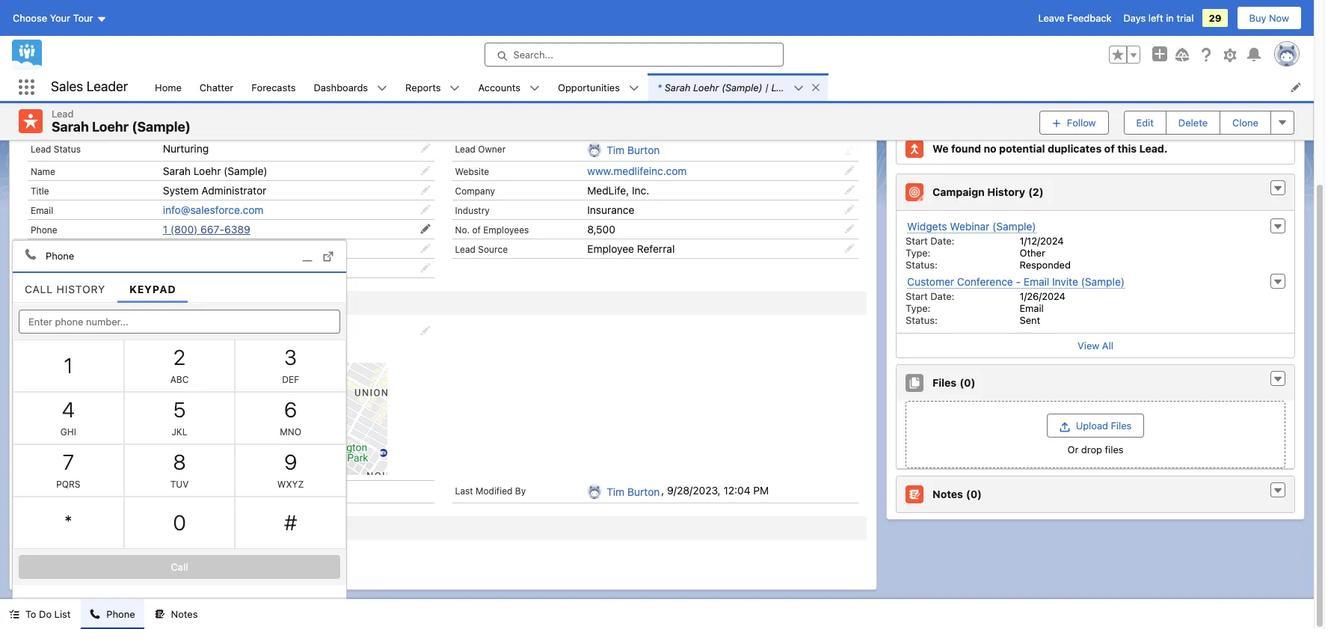 Task type: vqa. For each thing, say whether or not it's contained in the screenshot.


Task type: locate. For each thing, give the bounding box(es) containing it.
1 start from the top
[[906, 235, 928, 247]]

0 vertical spatial loehr
[[694, 81, 719, 93]]

title for system administrator
[[31, 186, 49, 197]]

address up 1 button
[[31, 326, 65, 338]]

0 vertical spatial of
[[1105, 142, 1115, 155]]

united
[[163, 350, 195, 363]]

title down name
[[31, 186, 49, 197]]

(0) for notes (0)
[[967, 488, 982, 501]]

* inside "list item"
[[658, 81, 662, 93]]

1 horizontal spatial new
[[215, 338, 236, 350]]

1 vertical spatial notes
[[171, 608, 198, 620]]

text default image inside opportunities list item
[[629, 83, 640, 93]]

tab panel inside phone dialog
[[13, 303, 346, 598]]

buy now
[[1250, 12, 1290, 24]]

edit phone image
[[420, 224, 431, 234]]

title
[[22, 6, 40, 17], [31, 186, 49, 197]]

2 start from the top
[[906, 290, 928, 302]]

start date: for widgets
[[906, 235, 955, 247]]

0 horizontal spatial notes
[[171, 608, 198, 620]]

* inside 'button'
[[64, 510, 72, 535]]

text default image down search... button
[[629, 83, 640, 93]]

loehr up system administrator at top
[[194, 165, 221, 177]]

0 horizontal spatial 12:04
[[299, 484, 326, 497]]

reports
[[406, 81, 441, 93]]

notes inside "button"
[[171, 608, 198, 620]]

1 vertical spatial loehr
[[92, 119, 129, 135]]

1 for 1
[[64, 353, 73, 378]]

list item containing *
[[649, 73, 828, 101]]

phone up 'rating'
[[46, 250, 74, 262]]

lead for source
[[455, 244, 476, 255]]

1 vertical spatial 1
[[64, 353, 73, 378]]

text default image right list
[[90, 609, 101, 620]]

of right no.
[[472, 225, 481, 236]]

2 , from the left
[[662, 484, 665, 497]]

1 up 4
[[64, 353, 73, 378]]

date: down customer
[[931, 290, 955, 302]]

date: down widgets
[[931, 235, 955, 247]]

date: for customer
[[931, 290, 955, 302]]

0 horizontal spatial by
[[67, 486, 78, 497]]

2 status: from the top
[[906, 314, 938, 326]]

to do list
[[25, 608, 71, 620]]

text default image inside notes "button"
[[155, 609, 165, 620]]

reach
[[995, 49, 1021, 61]]

2 vertical spatial loehr
[[194, 165, 221, 177]]

1 type: from the top
[[906, 247, 931, 259]]

1 vertical spatial type:
[[906, 302, 931, 314]]

loehr inside "list item"
[[694, 81, 719, 93]]

sarah loehr (sample)
[[163, 165, 268, 177]]

follow
[[1068, 117, 1097, 129]]

accounts
[[478, 81, 521, 93]]

0 horizontal spatial your
[[746, 49, 766, 61]]

5 jkl
[[172, 397, 187, 437]]

1 horizontal spatial 1
[[163, 223, 168, 236]]

text default image
[[450, 83, 460, 93], [629, 83, 640, 93], [25, 248, 37, 260], [26, 297, 38, 309], [90, 609, 101, 620]]

sarah down make
[[665, 81, 691, 93]]

edit name image
[[420, 165, 431, 176]]

type: down widgets
[[906, 247, 931, 259]]

last modified by
[[455, 486, 526, 497]]

system administrator
[[163, 184, 267, 197]]

2 your from the left
[[1082, 49, 1102, 61]]

inc.
[[632, 184, 650, 197]]

lead up website
[[455, 144, 476, 155]]

tim for last modified by
[[607, 486, 625, 498]]

9/28/2023, for created by
[[243, 484, 296, 497]]

loehr inside the lead sarah loehr (sample)
[[92, 119, 129, 135]]

status: for customer conference - email invite (sample)
[[906, 314, 938, 326]]

0 horizontal spatial new
[[163, 338, 184, 350]]

date: for widgets
[[931, 235, 955, 247]]

def
[[282, 374, 299, 385]]

* left links in the bottom left of the page
[[64, 510, 72, 535]]

employee
[[588, 243, 635, 255]]

1 inside button
[[64, 353, 73, 378]]

type:
[[906, 247, 931, 259], [906, 302, 931, 314]]

industry
[[455, 205, 490, 216]]

system
[[163, 184, 199, 197]]

phone link
[[13, 241, 346, 274]]

new left york
[[215, 338, 236, 350]]

1 vertical spatial (0)
[[967, 488, 982, 501]]

address down call history
[[44, 296, 84, 309]]

reports list item
[[397, 73, 469, 101]]

group
[[1110, 46, 1141, 64]]

*
[[658, 81, 662, 93], [64, 510, 72, 535]]

1 , 9/28/2023, 12:04 pm from the left
[[237, 484, 345, 497]]

1 horizontal spatial by
[[515, 486, 526, 497]]

no.
[[455, 225, 470, 236]]

2 date: from the top
[[931, 290, 955, 302]]

lead inside the lead sarah loehr (sample)
[[52, 108, 74, 120]]

info@salesforce.com up 667-
[[163, 204, 264, 216]]

* down search... button
[[658, 81, 662, 93]]

related tab panel
[[896, 127, 1296, 513]]

edit button
[[1124, 111, 1167, 134]]

0 horizontal spatial files
[[933, 377, 957, 389]]

lead right '|' on the top
[[772, 81, 794, 93]]

0 horizontal spatial 9/28/2023,
[[243, 484, 296, 497]]

start date: down widgets
[[906, 235, 955, 247]]

1 9/28/2023, from the left
[[243, 484, 296, 497]]

text default image inside address information dropdown button
[[26, 297, 38, 309]]

sarah up system
[[163, 165, 191, 177]]

2 horizontal spatial loehr
[[694, 81, 719, 93]]

notes inside related tab panel
[[933, 488, 964, 501]]

tim burton link for lead owner
[[607, 144, 660, 157]]

1 vertical spatial start
[[906, 290, 928, 302]]

chatter inside list
[[200, 81, 234, 93]]

address inside dropdown button
[[44, 296, 84, 309]]

tab panel
[[13, 303, 346, 598]]

1 left (800)
[[163, 223, 168, 236]]

accounts list item
[[469, 73, 549, 101]]

tim burton link
[[607, 144, 660, 157], [182, 486, 236, 499], [607, 486, 660, 499]]

1 horizontal spatial loehr
[[194, 165, 221, 177]]

your left pitch?)
[[1082, 49, 1102, 61]]

loehr down leader
[[92, 119, 129, 135]]

call
[[171, 561, 188, 573]]

notes button
[[146, 599, 207, 629]]

york
[[239, 338, 260, 350]]

1 vertical spatial files
[[1112, 420, 1132, 432]]

details link
[[95, 97, 135, 127]]

0 horizontal spatial loehr
[[92, 119, 129, 135]]

1 vertical spatial chatter
[[162, 106, 203, 119]]

status: up customer
[[906, 259, 938, 271]]

2
[[174, 345, 186, 369]]

history
[[57, 283, 106, 295]]

0 vertical spatial info@salesforce.com
[[117, 29, 218, 41]]

0 horizontal spatial *
[[64, 510, 72, 535]]

(0) for files (0)
[[960, 377, 976, 389]]

2 pm from the left
[[754, 484, 769, 497]]

loehr down a on the top right
[[694, 81, 719, 93]]

2 vertical spatial sarah
[[163, 165, 191, 177]]

www.medlifeinc.com link
[[588, 165, 687, 177]]

2 12:04 from the left
[[724, 484, 751, 497]]

call history
[[25, 283, 106, 295]]

list item
[[649, 73, 828, 101]]

1 horizontal spatial ,
[[662, 484, 665, 497]]

your right for
[[746, 49, 766, 61]]

status: down customer
[[906, 314, 938, 326]]

by right created
[[67, 486, 78, 497]]

text default image right reports
[[450, 83, 460, 93]]

edit address image
[[420, 326, 431, 336]]

address for address
[[31, 326, 65, 338]]

abc
[[170, 374, 189, 385]]

chatter
[[200, 81, 234, 93], [162, 106, 203, 119]]

1 , from the left
[[237, 484, 240, 497]]

clone
[[1233, 117, 1259, 129]]

edit lead source image
[[845, 243, 855, 254]]

to
[[25, 608, 36, 620]]

1 your from the left
[[746, 49, 766, 61]]

info@salesforce.com up home
[[117, 29, 218, 41]]

of left this
[[1105, 142, 1115, 155]]

lead down no.
[[455, 244, 476, 255]]

(2)
[[1029, 186, 1044, 199]]

keypad
[[130, 283, 176, 295]]

list
[[54, 608, 71, 620]]

0 vertical spatial title
[[22, 6, 40, 17]]

9/28/2023, for last modified by
[[668, 484, 721, 497]]

chatter link down home
[[162, 97, 203, 127]]

1 date: from the top
[[931, 235, 955, 247]]

start for customer conference - email invite (sample)
[[906, 290, 928, 302]]

2 start date: from the top
[[906, 290, 955, 302]]

status
[[54, 144, 81, 155]]

1 vertical spatial start date:
[[906, 290, 955, 302]]

1 horizontal spatial pm
[[754, 484, 769, 497]]

text default image inside phone link
[[25, 248, 37, 260]]

text default image inside reports list item
[[450, 83, 460, 93]]

* for * sarah loehr (sample) | lead
[[658, 81, 662, 93]]

chatter down home link
[[162, 106, 203, 119]]

1 (800) 667-6389 link
[[163, 223, 251, 236]]

(sample) up nurturing
[[132, 119, 191, 135]]

0 vertical spatial start date:
[[906, 235, 955, 247]]

medlife,
[[588, 184, 629, 197]]

lead status
[[31, 144, 81, 155]]

list
[[146, 73, 1315, 101]]

text default image inside to do list button
[[9, 609, 19, 620]]

lead source
[[455, 244, 508, 255]]

0 vertical spatial sarah
[[665, 81, 691, 93]]

accounts link
[[469, 73, 530, 101]]

start for widgets webinar (sample)
[[906, 235, 928, 247]]

1 horizontal spatial 12:04
[[724, 484, 751, 497]]

tab panel containing 2
[[13, 303, 346, 598]]

lead.
[[1140, 142, 1168, 155]]

trial
[[1177, 12, 1195, 24]]

1 horizontal spatial files
[[1112, 420, 1132, 432]]

2 type: from the top
[[906, 302, 931, 314]]

1 start date: from the top
[[906, 235, 955, 247]]

list containing home
[[146, 73, 1315, 101]]

info@salesforce.com link up 667-
[[163, 204, 264, 216]]

0 vertical spatial type:
[[906, 247, 931, 259]]

6389
[[224, 223, 251, 236]]

burton for created by
[[203, 486, 236, 498]]

leave
[[1039, 12, 1065, 24]]

12:04 for created by
[[299, 484, 326, 497]]

1 vertical spatial info@salesforce.com
[[163, 204, 264, 216]]

1 new from the left
[[163, 338, 184, 350]]

edit no. of employees image
[[845, 224, 855, 234]]

sarah up status
[[52, 119, 89, 135]]

0 vertical spatial notes
[[933, 488, 964, 501]]

1 for 1 (800) 667-6389
[[163, 223, 168, 236]]

by right modified
[[515, 486, 526, 497]]

text default image down call at the left
[[26, 297, 38, 309]]

1 12:04 from the left
[[299, 484, 326, 497]]

2 by from the left
[[515, 486, 526, 497]]

phone left notes "button"
[[107, 608, 135, 620]]

tab list
[[19, 97, 868, 127]]

of inside related tab panel
[[1105, 142, 1115, 155]]

(sample) left '|' on the top
[[722, 81, 763, 93]]

contact
[[721, 34, 756, 46]]

edit lead status image
[[420, 143, 431, 154]]

info@salesforce.com link up home
[[117, 29, 218, 41]]

title left your
[[22, 6, 40, 17]]

1 vertical spatial date:
[[931, 290, 955, 302]]

1 horizontal spatial of
[[1105, 142, 1115, 155]]

tab list containing activity
[[19, 97, 868, 127]]

start down customer
[[906, 290, 928, 302]]

tim burton
[[607, 144, 660, 157], [182, 486, 236, 498], [607, 486, 660, 498]]

1 horizontal spatial 9/28/2023,
[[668, 484, 721, 497]]

0 horizontal spatial ,
[[237, 484, 240, 497]]

0 vertical spatial *
[[658, 81, 662, 93]]

667-
[[201, 223, 224, 236]]

rating
[[31, 264, 58, 275]]

custom links button
[[19, 516, 867, 540]]

information
[[86, 296, 142, 309]]

info@salesforce.com
[[117, 29, 218, 41], [163, 204, 264, 216]]

edit rating image
[[420, 263, 431, 273]]

info@salesforce.com link
[[117, 29, 218, 41], [163, 204, 264, 216]]

0
[[173, 510, 186, 535]]

0 vertical spatial status:
[[906, 259, 938, 271]]

sarah inside the lead sarah loehr (sample)
[[52, 119, 89, 135]]

0 vertical spatial address
[[44, 296, 84, 309]]

0 horizontal spatial pm
[[329, 484, 345, 497]]

2 horizontal spatial sarah
[[665, 81, 691, 93]]

activity
[[28, 106, 68, 119]]

6
[[284, 397, 297, 422]]

edit mobile image
[[420, 243, 431, 254]]

2 , 9/28/2023, 12:04 pm from the left
[[662, 484, 769, 497]]

new down "enter phone number..." text field
[[163, 338, 184, 350]]

1 horizontal spatial your
[[1082, 49, 1102, 61]]

4
[[62, 397, 75, 422]]

1 pm from the left
[[329, 484, 345, 497]]

tim for created by
[[182, 486, 200, 498]]

1 vertical spatial sarah
[[52, 119, 89, 135]]

of
[[1105, 142, 1115, 155], [472, 225, 481, 236]]

0 vertical spatial 1
[[163, 223, 168, 236]]

lead
[[772, 81, 794, 93], [52, 108, 74, 120], [31, 144, 51, 155], [455, 144, 476, 155], [455, 244, 476, 255]]

related
[[905, 106, 950, 119]]

text default image
[[811, 82, 822, 93], [377, 83, 388, 93], [530, 83, 540, 93], [794, 83, 804, 93], [1274, 184, 1284, 194], [1274, 374, 1284, 385], [1274, 486, 1284, 496], [9, 609, 19, 620], [155, 609, 165, 620]]

files
[[933, 377, 957, 389], [1112, 420, 1132, 432]]

source
[[478, 244, 508, 255]]

chatter right home
[[200, 81, 234, 93]]

text default image up 'rating'
[[25, 248, 37, 260]]

start date: down customer
[[906, 290, 955, 302]]

1 vertical spatial title
[[31, 186, 49, 197]]

lead down sales
[[52, 108, 74, 120]]

2 9/28/2023, from the left
[[668, 484, 721, 497]]

, 9/28/2023, 12:04 pm
[[237, 484, 345, 497], [662, 484, 769, 497]]

0 vertical spatial start
[[906, 235, 928, 247]]

0 horizontal spatial of
[[472, 225, 481, 236]]

1 horizontal spatial *
[[658, 81, 662, 93]]

0 horizontal spatial sarah
[[52, 119, 89, 135]]

1 (800) 667-6389
[[163, 223, 251, 236]]

, for created by
[[237, 484, 240, 497]]

dashboards link
[[305, 73, 377, 101]]

tim burton for last modified by
[[607, 486, 660, 498]]

1 vertical spatial address
[[31, 326, 65, 338]]

1 by from the left
[[67, 486, 78, 497]]

pm
[[329, 484, 345, 497], [754, 484, 769, 497]]

type: down customer
[[906, 302, 931, 314]]

1 vertical spatial status:
[[906, 314, 938, 326]]

9 wxyz
[[277, 449, 304, 490]]

0 vertical spatial (0)
[[960, 377, 976, 389]]

1 status: from the top
[[906, 259, 938, 271]]

lead up name
[[31, 144, 51, 155]]

choose your tour button
[[12, 6, 107, 30]]

we found no potential duplicates of this lead.
[[933, 142, 1168, 155]]

lead
[[844, 34, 864, 46]]

0 horizontal spatial 1
[[64, 353, 73, 378]]

example,
[[835, 49, 876, 61]]

opportunities
[[558, 81, 620, 93]]

0 horizontal spatial , 9/28/2023, 12:04 pm
[[237, 484, 345, 497]]

0 vertical spatial chatter
[[200, 81, 234, 93]]

start down widgets
[[906, 235, 928, 247]]

phone down choose
[[22, 51, 48, 62]]

0 vertical spatial date:
[[931, 235, 955, 247]]

9/28/2023,
[[243, 484, 296, 497], [668, 484, 721, 497]]

address for address information
[[44, 296, 84, 309]]

1 vertical spatial *
[[64, 510, 72, 535]]

(sample) inside the lead sarah loehr (sample)
[[132, 119, 191, 135]]

1 horizontal spatial notes
[[933, 488, 964, 501]]

1 horizontal spatial , 9/28/2023, 12:04 pm
[[662, 484, 769, 497]]

phone dialog
[[12, 240, 347, 599]]



Task type: describe. For each thing, give the bounding box(es) containing it.
jones
[[186, 325, 214, 338]]

lead inside "list item"
[[772, 81, 794, 93]]

this
[[1118, 142, 1138, 155]]

left
[[1149, 12, 1164, 24]]

, 9/28/2023, 12:04 pm for last modified by
[[662, 484, 769, 497]]

related link
[[905, 97, 950, 127]]

edit industry image
[[845, 204, 855, 215]]

phone up mobile
[[31, 225, 57, 236]]

29
[[1209, 12, 1222, 24]]

what's
[[1047, 49, 1079, 61]]

sarah for sarah loehr (sample) | lead
[[665, 81, 691, 93]]

customer
[[908, 275, 955, 288]]

found
[[952, 142, 982, 155]]

status: for widgets webinar (sample)
[[906, 259, 938, 271]]

maps
[[68, 550, 94, 563]]

customer conference - email invite (sample)
[[908, 275, 1125, 288]]

burton for last modified by
[[628, 486, 660, 498]]

tim for lead owner
[[607, 144, 625, 157]]

lead for sarah
[[52, 108, 74, 120]]

(sample) up 1/12/2024
[[993, 220, 1037, 233]]

mno
[[280, 426, 302, 437]]

delete button
[[1166, 111, 1221, 134]]

lead for owner
[[455, 144, 476, 155]]

the
[[826, 34, 841, 46]]

tim burton link for created by
[[182, 486, 236, 499]]

will
[[958, 49, 973, 61]]

leader
[[87, 79, 128, 94]]

pm for created by
[[329, 484, 345, 497]]

1 vertical spatial of
[[472, 225, 481, 236]]

call history link
[[13, 274, 118, 303]]

jkl
[[172, 426, 187, 437]]

sales leader
[[51, 79, 128, 94]]

campaign history (2)
[[933, 186, 1044, 199]]

1 vertical spatial info@salesforce.com link
[[163, 204, 264, 216]]

mobile
[[31, 244, 59, 255]]

email down the -
[[1020, 302, 1044, 314]]

* button
[[13, 497, 124, 549]]

tim burton link for last modified by
[[607, 486, 660, 499]]

lead for status
[[31, 144, 51, 155]]

, 9/28/2023, 12:04 pm for created by
[[237, 484, 345, 497]]

or
[[1068, 444, 1079, 456]]

text default image inside accounts list item
[[530, 83, 540, 93]]

burton for lead owner
[[628, 144, 660, 157]]

custom
[[44, 522, 82, 534]]

sarah for sarah loehr (sample)
[[52, 119, 89, 135]]

type: for customer conference - email invite (sample)
[[906, 302, 931, 314]]

feedback
[[1068, 12, 1112, 24]]

employees
[[483, 225, 529, 236]]

widgets webinar (sample) link
[[908, 220, 1037, 234]]

phone inside button
[[107, 608, 135, 620]]

email down name
[[31, 205, 53, 216]]

call
[[25, 283, 53, 295]]

one
[[163, 325, 183, 338]]

1 horizontal spatial sarah
[[163, 165, 191, 177]]

responded
[[1020, 259, 1071, 271]]

8
[[173, 449, 186, 474]]

7 pqrs
[[56, 449, 80, 490]]

avenue
[[217, 325, 253, 338]]

cold
[[163, 262, 185, 275]]

edit email image
[[420, 204, 431, 215]]

nurturing
[[163, 142, 209, 155]]

buy now button
[[1237, 6, 1303, 30]]

email up 1/26/2024
[[1024, 275, 1050, 288]]

9
[[284, 449, 297, 474]]

leave feedback link
[[1039, 12, 1112, 24]]

loehr for sarah loehr (sample)
[[92, 119, 129, 135]]

no. of employees
[[455, 225, 529, 236]]

chatter link right home
[[191, 73, 243, 101]]

customer conference - email invite (sample) link
[[908, 275, 1125, 289]]

2 new from the left
[[215, 338, 236, 350]]

drop
[[1082, 444, 1103, 456]]

tim burton for lead owner
[[607, 144, 660, 157]]

text default image inside phone button
[[90, 609, 101, 620]]

record
[[866, 34, 897, 46]]

now
[[1270, 12, 1290, 24]]

lead image
[[19, 109, 43, 133]]

edit title image
[[420, 185, 431, 195]]

times
[[930, 49, 955, 61]]

search...
[[514, 49, 554, 61]]

choose
[[13, 12, 47, 24]]

potential
[[1000, 142, 1046, 155]]

opportunities link
[[549, 73, 629, 101]]

, for last modified by
[[662, 484, 665, 497]]

edit website image
[[845, 165, 855, 176]]

opportunities list item
[[549, 73, 649, 101]]

phone inside dialog
[[46, 250, 74, 262]]

notes for notes (0)
[[933, 488, 964, 501]]

(sample) inside "list item"
[[722, 81, 763, 93]]

all
[[1103, 340, 1114, 352]]

text default image inside dashboards "list item"
[[377, 83, 388, 93]]

york,
[[187, 338, 212, 350]]

(sample) right invite
[[1082, 275, 1125, 288]]

* for *
[[64, 510, 72, 535]]

phone button
[[81, 599, 144, 629]]

chatter inside tab list
[[162, 106, 203, 119]]

administrator
[[202, 184, 267, 197]]

tuv
[[170, 479, 189, 490]]

0 vertical spatial files
[[933, 377, 957, 389]]

google
[[31, 550, 65, 563]]

title for email
[[22, 6, 40, 17]]

www.medlifeinc.com
[[588, 165, 687, 177]]

your
[[50, 12, 70, 24]]

choose your tour
[[13, 12, 93, 24]]

tour
[[73, 12, 93, 24]]

(for
[[813, 49, 832, 61]]

upload files
[[1077, 420, 1132, 432]]

12:04 for last modified by
[[724, 484, 751, 497]]

email down choose
[[22, 29, 44, 40]]

0 vertical spatial info@salesforce.com link
[[117, 29, 218, 41]]

files
[[1106, 444, 1124, 456]]

8,500
[[588, 223, 616, 236]]

view all
[[1078, 340, 1114, 352]]

google maps
[[31, 550, 94, 563]]

outreach
[[769, 49, 810, 61]]

states
[[198, 350, 228, 363]]

activity link
[[28, 97, 68, 127]]

(sample) up administrator
[[224, 165, 268, 177]]

custom links
[[44, 522, 109, 534]]

home link
[[146, 73, 191, 101]]

loehr for sarah loehr (sample) | lead
[[694, 81, 719, 93]]

how
[[879, 49, 900, 61]]

out?
[[1024, 49, 1044, 61]]

pm for last modified by
[[754, 484, 769, 497]]

name
[[31, 166, 55, 177]]

type: for widgets webinar (sample)
[[906, 247, 931, 259]]

notes for notes
[[171, 608, 198, 620]]

make
[[672, 49, 697, 61]]

start date: for customer
[[906, 290, 955, 302]]

edit company image
[[845, 185, 855, 195]]

dashboards list item
[[305, 73, 397, 101]]

|
[[766, 81, 769, 93]]

tim burton for created by
[[182, 486, 236, 498]]

Enter phone number... text field
[[19, 309, 340, 333]]

1/12/2024
[[1020, 235, 1065, 247]]

no
[[984, 142, 997, 155]]

forecasts link
[[243, 73, 305, 101]]

edit
[[1137, 117, 1154, 129]]

3 def
[[282, 345, 299, 385]]

a
[[700, 49, 705, 61]]

4 ghi
[[60, 397, 76, 437]]

address information
[[44, 296, 142, 309]]



